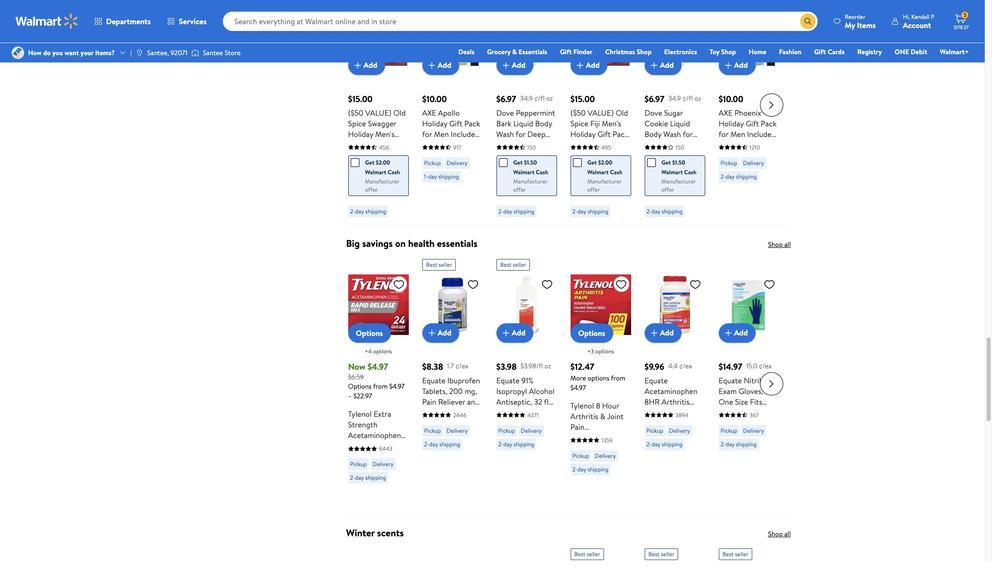 Task type: vqa. For each thing, say whether or not it's contained in the screenshot.
$6.97 34.9 ¢/fl oz Dove Peppermint Bark Liquid Body Wash for Deep Nourishment Holiday Treats Limited Edition, 20 oz's Get
yes



Task type: locate. For each thing, give the bounding box(es) containing it.
2 for from the left
[[516, 129, 526, 139]]

add button for dove peppermint bark liquid body wash for deep nourishment holiday treats limited edition, 20 oz
[[496, 56, 533, 75]]

pain inside $8.38 1.7 ¢/ea equate ibuprofen tablets, 200 mg, pain reliever and fever reducer, 500 count
[[422, 397, 436, 407]]

1 shop all from the top
[[768, 240, 791, 249]]

edition, inside "$6.97 34.9 ¢/fl oz dove peppermint bark liquid body wash for deep nourishment holiday treats limited edition, 20 oz"
[[523, 161, 549, 171]]

0 horizontal spatial liquid
[[513, 118, 533, 129]]

delivery
[[447, 159, 468, 167], [743, 159, 764, 167], [447, 427, 468, 435], [521, 427, 542, 435], [669, 427, 690, 435], [743, 427, 764, 435], [595, 452, 616, 460], [373, 460, 394, 469]]

& down rosemary
[[737, 182, 742, 193]]

0 horizontal spatial $2.00
[[376, 158, 390, 166]]

1 horizontal spatial mg,
[[660, 439, 672, 450]]

($50 left fiji
[[570, 107, 586, 118]]

value) up "456"
[[365, 107, 391, 118]]

2 horizontal spatial add to cart image
[[648, 59, 660, 71]]

spray,
[[348, 161, 368, 171], [422, 161, 443, 171], [719, 161, 739, 171]]

and down the 495
[[611, 171, 623, 182]]

¢/fl inside $6.97 34.9 ¢/fl oz dove sugar cookie liquid body wash for deep nourishment holiday treats limited edition, 20 oz
[[683, 94, 693, 103]]

2 150 from the left
[[676, 143, 684, 151]]

axe left apollo
[[422, 107, 436, 118]]

walmart+
[[940, 47, 969, 57]]

1 horizontal spatial men's
[[602, 118, 621, 129]]

stick
[[460, 182, 477, 193], [719, 182, 735, 193]]

1 150 from the left
[[527, 143, 536, 151]]

get $1.50 walmart cash walmart plus, element down cookie
[[647, 158, 697, 177]]

1 horizontal spatial get $1.50 walmart cash
[[662, 158, 697, 176]]

2 antiperspirant from the left
[[719, 171, 767, 182]]

get $2.00 walmart cash checkbox up conditioner
[[350, 158, 359, 167]]

2 all from the top
[[784, 530, 791, 539]]

spray, up conditioner
[[348, 161, 368, 171]]

old right fiji
[[616, 107, 628, 118]]

($50 value) old spice swagger holiday men's gift pack with body wash, dry spray, and 2in1 shampoo and conditioner image
[[348, 7, 409, 67]]

add for ($50 value) old spice swagger holiday men's gift pack with body wash, dry spray, and 2in1 shampoo and conditioner
[[364, 60, 377, 70]]

¢/ea inside $8.38 1.7 ¢/ea equate ibuprofen tablets, 200 mg, pain reliever and fever reducer, 500 count
[[456, 362, 468, 371]]

150 for bark
[[527, 143, 536, 151]]

want
[[65, 48, 79, 58]]

150 down sugar
[[676, 143, 684, 151]]

and right "200"
[[467, 397, 479, 407]]

options for $12.47
[[595, 347, 614, 355]]

for down sugar
[[683, 129, 693, 139]]

get $2.00 walmart cash walmart plus, element up conditioner
[[350, 158, 400, 177]]

cash for $6.97 34.9 ¢/fl oz dove sugar cookie liquid body wash for deep nourishment holiday treats limited edition, 20 oz
[[684, 168, 697, 176]]

1 ¢/ea from the left
[[456, 362, 468, 371]]

limited inside "$6.97 34.9 ¢/fl oz dove peppermint bark liquid body wash for deep nourishment holiday treats limited edition, 20 oz"
[[496, 161, 521, 171]]

mg,
[[465, 386, 477, 397], [660, 439, 672, 450]]

$8.38 1.7 ¢/ea equate ibuprofen tablets, 200 mg, pain reliever and fever reducer, 500 count
[[422, 361, 480, 429]]

options right +4
[[373, 347, 392, 355]]

1 horizontal spatial stick
[[719, 182, 735, 193]]

4 for from the left
[[719, 129, 729, 139]]

walmart for $15.00 ($50 value) old spice swagger holiday men's gift pack with body wash, dry spray, and 2in1 shampoo and conditioner
[[365, 168, 386, 176]]

1 $15.00 from the left
[[348, 93, 373, 105]]

add to favorites list, dove peppermint bark liquid body wash for deep nourishment holiday treats limited edition, 20 oz image
[[541, 11, 553, 23]]

wash
[[496, 129, 514, 139], [663, 129, 681, 139]]

shampoo inside $15.00 ($50 value) old spice swagger holiday men's gift pack with body wash, dry spray, and 2in1 shampoo and conditioner
[[348, 171, 379, 182]]

0 horizontal spatial $10.00
[[422, 93, 447, 105]]

($50 value) old spice fiji men's holiday gift pack with 2in1 shampoo and conditioner, body wash,  and aluminum free spray image
[[570, 7, 631, 67]]

gift up the 495
[[598, 129, 611, 139]]

pain left joint
[[570, 422, 585, 432]]

wash inside $6.97 34.9 ¢/fl oz dove sugar cookie liquid body wash for deep nourishment holiday treats limited edition, 20 oz
[[663, 129, 681, 139]]

1 all from the top
[[784, 240, 791, 249]]

limited down 'bark'
[[496, 161, 521, 171]]

tylenol inside tylenol extra strength acetaminophen rapid release gels, 24 ct
[[348, 409, 372, 420]]

get $2.00 walmart cash walmart plus, element
[[350, 158, 400, 177], [573, 158, 623, 177]]

($50 inside $15.00 ($50 value) old spice fiji men's holiday gift pack with 2in1 shampoo and conditioner, body wash,  and aluminum free spray
[[570, 107, 586, 118]]

2 3 from the left
[[740, 193, 744, 203]]

4271
[[527, 411, 539, 419]]

1 offer from the left
[[365, 185, 378, 194]]

axe inside $10.00 axe phoenix holiday gift pack for men includes crushed mint & rosemary body spray, antiperspirant stick & body wash, 3 count
[[719, 107, 733, 118]]

equate down $9.96
[[645, 375, 668, 386]]

1 spray, from the left
[[348, 161, 368, 171]]

2 value) from the left
[[588, 107, 614, 118]]

2 $6.97 from the left
[[645, 93, 665, 105]]

dove for bark
[[496, 107, 514, 118]]

34.9 for peppermint
[[520, 94, 533, 103]]

2 horizontal spatial spray,
[[719, 161, 739, 171]]

equate
[[422, 375, 446, 386], [496, 375, 520, 386], [645, 375, 668, 386], [719, 375, 742, 386]]

2in1
[[587, 139, 599, 150], [384, 161, 397, 171]]

store
[[225, 48, 241, 58]]

old inside $15.00 ($50 value) old spice fiji men's holiday gift pack with 2in1 shampoo and conditioner, body wash,  and aluminum free spray
[[616, 107, 628, 118]]

0 horizontal spatial release
[[369, 441, 395, 452]]

1 value) from the left
[[365, 107, 391, 118]]

0 horizontal spatial includes
[[451, 129, 478, 139]]

0 vertical spatial all
[[784, 240, 791, 249]]

1 vertical spatial shop all link
[[768, 530, 791, 539]]

0 horizontal spatial get $2.00 walmart cash walmart plus, element
[[350, 158, 400, 177]]

0 horizontal spatial ¢/ea
[[456, 362, 468, 371]]

options link
[[348, 323, 391, 343], [570, 323, 613, 343]]

5 $178.37
[[954, 11, 969, 31]]

2-day shipping
[[721, 172, 757, 181], [350, 207, 386, 215], [498, 207, 534, 215], [572, 207, 608, 215], [646, 207, 683, 215], [424, 440, 460, 448], [498, 440, 534, 448], [646, 440, 683, 448], [721, 440, 757, 448], [572, 465, 608, 474], [350, 474, 386, 482]]

equate inside $14.97 15.0 ¢/ea equate nitrile exam gloves, one size fits most, 100 count
[[719, 375, 742, 386]]

1 horizontal spatial ¢/fl
[[683, 94, 693, 103]]

men's
[[602, 118, 621, 129], [375, 129, 395, 139]]

nourishment down 'bark'
[[496, 139, 540, 150]]

men for $10.00 axe apollo holiday gift pack for men includes sage & cedarwood body spray, antiperspirant deodorant stick & body wash, 3 count
[[434, 129, 449, 139]]

arthritis
[[662, 397, 690, 407], [570, 411, 598, 422]]

wash for bark
[[496, 129, 514, 139]]

1 horizontal spatial get $2.00 walmart cash
[[587, 158, 622, 176]]

deep down cookie
[[645, 139, 663, 150]]

1 horizontal spatial nourishment
[[645, 150, 688, 161]]

0 horizontal spatial 100
[[600, 443, 611, 454]]

3 ¢/ea from the left
[[759, 362, 772, 371]]

92071
[[171, 48, 187, 58]]

cookie
[[645, 118, 668, 129]]

1 includes from the left
[[451, 129, 478, 139]]

reducer,
[[443, 407, 472, 418]]

1 horizontal spatial caplets,
[[672, 429, 699, 439]]

add to cart image for dove peppermint bark liquid body wash for deep nourishment holiday treats limited edition, 20 oz
[[500, 59, 512, 71]]

$15.00 up "swagger"
[[348, 93, 373, 105]]

one debit
[[895, 47, 927, 57]]

spice left fiji
[[570, 118, 588, 129]]

equate nitrile exam gloves, one size fits most, 100 count image
[[719, 275, 779, 335]]

all
[[784, 240, 791, 249], [784, 530, 791, 539]]

2 walmart from the left
[[513, 168, 535, 176]]

0 horizontal spatial 2in1
[[384, 161, 397, 171]]

equate inside $3.98 $3.98/fl oz equate 91% isopropyl alcohol antiseptic, 32 fl oz
[[496, 375, 520, 386]]

2 shop all link from the top
[[768, 530, 791, 539]]

2 liquid from the left
[[670, 118, 690, 129]]

old
[[393, 107, 406, 118], [616, 107, 628, 118]]

limited right free
[[645, 171, 670, 182]]

($50 left "swagger"
[[348, 107, 363, 118]]

offer
[[365, 185, 378, 194], [513, 185, 526, 194], [587, 185, 600, 194], [662, 185, 674, 194]]

0 horizontal spatial ($50
[[348, 107, 363, 118]]

value) inside $15.00 ($50 value) old spice swagger holiday men's gift pack with body wash, dry spray, and 2in1 shampoo and conditioner
[[365, 107, 391, 118]]

men's up "456"
[[375, 129, 395, 139]]

items
[[857, 20, 876, 30]]

gift up the mint
[[746, 118, 759, 129]]

pack left "456"
[[363, 139, 379, 150]]

1 vertical spatial arthritis
[[570, 411, 598, 422]]

2 axe from the left
[[719, 107, 733, 118]]

shop
[[637, 47, 652, 57], [721, 47, 736, 57], [768, 240, 783, 249], [768, 530, 783, 539]]

1 with from the left
[[381, 139, 395, 150]]

1 horizontal spatial axe
[[719, 107, 733, 118]]

men up 'cedarwood'
[[434, 129, 449, 139]]

1 horizontal spatial get $2.00 walmart cash checkbox
[[573, 158, 582, 167]]

liquid inside $6.97 34.9 ¢/fl oz dove sugar cookie liquid body wash for deep nourishment holiday treats limited edition, 20 oz
[[670, 118, 690, 129]]

2 manufacturer from the left
[[513, 177, 548, 185]]

3 inside $10.00 axe phoenix holiday gift pack for men includes crushed mint & rosemary body spray, antiperspirant stick & body wash, 3 count
[[740, 193, 744, 203]]

deep inside "$6.97 34.9 ¢/fl oz dove peppermint bark liquid body wash for deep nourishment holiday treats limited edition, 20 oz"
[[527, 129, 546, 139]]

0 horizontal spatial $1.50
[[524, 158, 537, 166]]

axe
[[422, 107, 436, 118], [719, 107, 733, 118]]

$6.97
[[496, 93, 516, 105], [645, 93, 665, 105]]

2 ($50 from the left
[[570, 107, 586, 118]]

santee,
[[147, 48, 169, 58]]

add button for dove sugar cookie liquid body wash for deep nourishment holiday treats limited edition, 20 oz
[[645, 56, 682, 75]]

Get $2.00 Walmart Cash checkbox
[[350, 158, 359, 167], [573, 158, 582, 167]]

1 3 from the left
[[469, 193, 474, 203]]

0 horizontal spatial spray,
[[348, 161, 368, 171]]

& inside "tylenol 8 hour arthritis & joint pain acetaminophen caplets, 100 count"
[[600, 411, 605, 422]]

caplets, down 3894 in the bottom right of the page
[[672, 429, 699, 439]]

3 get from the left
[[587, 158, 597, 166]]

get $1.50 walmart cash checkbox for dove peppermint bark liquid body wash for deep nourishment holiday treats limited edition, 20 oz
[[499, 158, 507, 167]]

$15.00 ($50 value) old spice fiji men's holiday gift pack with 2in1 shampoo and conditioner, body wash,  and aluminum free spray
[[570, 93, 628, 203]]

add for axe phoenix holiday gift pack for men includes crushed mint & rosemary body spray, antiperspirant stick & body wash, 3 count
[[734, 60, 748, 70]]

0 horizontal spatial arthritis
[[570, 411, 598, 422]]

1 old from the left
[[393, 107, 406, 118]]

with down "swagger"
[[381, 139, 395, 150]]

gift cards link
[[810, 47, 849, 57]]

shop all link for winter scents
[[768, 530, 791, 539]]

4 cash from the left
[[684, 168, 697, 176]]

2 wash from the left
[[663, 129, 681, 139]]

¢/ea right 15.0
[[759, 362, 772, 371]]

 image
[[191, 48, 199, 58], [136, 49, 143, 57]]

liquid for peppermint
[[513, 118, 533, 129]]

men's right fiji
[[602, 118, 621, 129]]

4 equate from the left
[[719, 375, 742, 386]]

1 horizontal spatial $2.00
[[598, 158, 612, 166]]

best for best seller
[[574, 550, 586, 559]]

0 horizontal spatial limited
[[496, 161, 521, 171]]

0 horizontal spatial men
[[434, 129, 449, 139]]

1 stick from the left
[[460, 182, 477, 193]]

3 manufacturer offer from the left
[[587, 177, 622, 194]]

from inside now $4.97 $6.59 options from $4.97 – $22.97
[[373, 382, 388, 392]]

count inside "tylenol 8 hour arthritis & joint pain acetaminophen caplets, 100 count"
[[570, 454, 591, 464]]

axe phoenix holiday gift pack for men includes crushed mint & rosemary body spray, antiperspirant stick & body wash, 3 count image
[[719, 7, 779, 67]]

release inside $9.96 4.4 ¢/ea equate acetaminophen 8hr arthritis pain relief extended- release caplets, 650 mg, 225 count
[[645, 429, 670, 439]]

$6.97 up 'bark'
[[496, 93, 516, 105]]

1 $6.97 from the left
[[496, 93, 516, 105]]

0 horizontal spatial get $2.00 walmart cash checkbox
[[350, 158, 359, 167]]

axe inside $10.00 axe apollo holiday gift pack for men includes sage & cedarwood body spray, antiperspirant deodorant stick & body wash, 3 count
[[422, 107, 436, 118]]

nourishment inside "$6.97 34.9 ¢/fl oz dove peppermint bark liquid body wash for deep nourishment holiday treats limited edition, 20 oz"
[[496, 139, 540, 150]]

cash for $15.00 ($50 value) old spice swagger holiday men's gift pack with body wash, dry spray, and 2in1 shampoo and conditioner
[[388, 168, 400, 176]]

917
[[453, 143, 461, 151]]

nourishment for cookie
[[645, 150, 688, 161]]

get $2.00 walmart cash for $15.00 ($50 value) old spice swagger holiday men's gift pack with body wash, dry spray, and 2in1 shampoo and conditioner
[[365, 158, 400, 176]]

add to favorites list, tylenol extra strength acetaminophen rapid release gels, 24 ct image
[[393, 278, 405, 291]]

equate down $3.98 on the bottom right of page
[[496, 375, 520, 386]]

spray, inside $15.00 ($50 value) old spice swagger holiday men's gift pack with body wash, dry spray, and 2in1 shampoo and conditioner
[[348, 161, 368, 171]]

reorder my items
[[845, 12, 876, 30]]

2 34.9 from the left
[[668, 94, 681, 103]]

pain left relief
[[645, 407, 659, 418]]

departments button
[[86, 10, 159, 33]]

1 get $2.00 walmart cash from the left
[[365, 158, 400, 176]]

$9.96 4.4 ¢/ea equate acetaminophen 8hr arthritis pain relief extended- release caplets, 650 mg, 225 count
[[645, 361, 699, 461]]

0 horizontal spatial old
[[393, 107, 406, 118]]

1 ($50 from the left
[[348, 107, 363, 118]]

men's inside $15.00 ($50 value) old spice fiji men's holiday gift pack with 2in1 shampoo and conditioner, body wash,  and aluminum free spray
[[602, 118, 621, 129]]

includes up 1210
[[747, 129, 775, 139]]

2 horizontal spatial pain
[[645, 407, 659, 418]]

1 ¢/fl from the left
[[534, 94, 545, 103]]

add
[[364, 60, 377, 70], [438, 60, 452, 70], [512, 60, 526, 70], [586, 60, 600, 70], [660, 60, 674, 70], [734, 60, 748, 70], [438, 328, 452, 338], [512, 328, 526, 338], [660, 328, 674, 338], [734, 328, 748, 338]]

mint
[[749, 139, 764, 150]]

$10.00 inside $10.00 axe apollo holiday gift pack for men includes sage & cedarwood body spray, antiperspirant deodorant stick & body wash, 3 count
[[422, 93, 447, 105]]

kendall
[[911, 12, 930, 21]]

treats
[[523, 150, 543, 161], [671, 161, 691, 171]]

day
[[428, 172, 437, 181], [726, 172, 734, 181], [355, 207, 364, 215], [503, 207, 512, 215], [578, 207, 586, 215], [652, 207, 660, 215], [429, 440, 438, 448], [503, 440, 512, 448], [652, 440, 660, 448], [726, 440, 734, 448], [578, 465, 586, 474], [355, 474, 364, 482]]

delivery down the 367
[[743, 427, 764, 435]]

2 ¢/fl from the left
[[683, 94, 693, 103]]

 image
[[12, 47, 24, 59]]

2in1 down "456"
[[384, 161, 397, 171]]

0 vertical spatial release
[[645, 429, 670, 439]]

spray, inside $10.00 axe apollo holiday gift pack for men includes sage & cedarwood body spray, antiperspirant deodorant stick & body wash, 3 count
[[422, 161, 443, 171]]

1 horizontal spatial pain
[[570, 422, 585, 432]]

delivery down 917
[[447, 159, 468, 167]]

nourishment for bark
[[496, 139, 540, 150]]

1 antiperspirant from the left
[[422, 171, 470, 182]]

equate inside $9.96 4.4 ¢/ea equate acetaminophen 8hr arthritis pain relief extended- release caplets, 650 mg, 225 count
[[645, 375, 668, 386]]

manufacturer offer for $15.00 ($50 value) old spice swagger holiday men's gift pack with body wash, dry spray, and 2in1 shampoo and conditioner
[[365, 177, 399, 194]]

& down 1-
[[422, 193, 427, 203]]

1 horizontal spatial $4.97
[[389, 382, 405, 392]]

all for winter scents
[[784, 530, 791, 539]]

4 manufacturer offer from the left
[[662, 177, 696, 194]]

¢/fl up peppermint
[[534, 94, 545, 103]]

4 offer from the left
[[662, 185, 674, 194]]

conditioner,
[[570, 161, 612, 171]]

men inside $10.00 axe apollo holiday gift pack for men includes sage & cedarwood body spray, antiperspirant deodorant stick & body wash, 3 count
[[434, 129, 449, 139]]

with inside $15.00 ($50 value) old spice swagger holiday men's gift pack with body wash, dry spray, and 2in1 shampoo and conditioner
[[381, 139, 395, 150]]

0 vertical spatial shop all link
[[768, 240, 791, 249]]

count inside $14.97 15.0 ¢/ea equate nitrile exam gloves, one size fits most, 100 count
[[753, 407, 774, 418]]

for up rosemary
[[719, 129, 729, 139]]

with
[[381, 139, 395, 150], [570, 139, 585, 150]]

2 $2.00 from the left
[[598, 158, 612, 166]]

1 vertical spatial shampoo
[[348, 171, 379, 182]]

$4.97
[[368, 361, 388, 373], [389, 382, 405, 392], [570, 383, 586, 393]]

3 cash from the left
[[610, 168, 622, 176]]

get $2.00 walmart cash checkbox up the aluminum
[[573, 158, 582, 167]]

0 horizontal spatial with
[[381, 139, 395, 150]]

hi,
[[903, 12, 910, 21]]

1 for from the left
[[422, 129, 432, 139]]

1 horizontal spatial edition,
[[671, 171, 697, 182]]

2 get $1.50 walmart cash checkbox from the left
[[647, 158, 656, 167]]

1 horizontal spatial treats
[[671, 161, 691, 171]]

1 get $1.50 walmart cash checkbox from the left
[[499, 158, 507, 167]]

get $1.50 walmart cash for dove sugar cookie liquid body wash for deep nourishment holiday treats limited edition, 20 oz
[[662, 158, 697, 176]]

best for $3.98
[[500, 260, 511, 269]]

spice inside $15.00 ($50 value) old spice fiji men's holiday gift pack with 2in1 shampoo and conditioner, body wash,  and aluminum free spray
[[570, 118, 588, 129]]

1 vertical spatial mg,
[[660, 439, 672, 450]]

1 vertical spatial shop all
[[768, 530, 791, 539]]

count inside $10.00 axe apollo holiday gift pack for men includes sage & cedarwood body spray, antiperspirant deodorant stick & body wash, 3 count
[[422, 203, 443, 214]]

best seller for best seller
[[574, 550, 600, 559]]

get $1.50 walmart cash checkbox for dove sugar cookie liquid body wash for deep nourishment holiday treats limited edition, 20 oz
[[647, 158, 656, 167]]

add for dove sugar cookie liquid body wash for deep nourishment holiday treats limited edition, 20 oz
[[660, 60, 674, 70]]

equate down $14.97
[[719, 375, 742, 386]]

release down relief
[[645, 429, 670, 439]]

0 horizontal spatial antiperspirant
[[422, 171, 470, 182]]

get $2.00 walmart cash walmart plus, element down the 495
[[573, 158, 623, 177]]

0 horizontal spatial wash
[[496, 129, 514, 139]]

1 manufacturer offer from the left
[[365, 177, 399, 194]]

caplets, left 1359
[[570, 443, 598, 454]]

2 $1.50 from the left
[[672, 158, 685, 166]]

add to favorites list, equate acetaminophen 8hr arthritis pain relief extended-release caplets, 650 mg, 225 count image
[[690, 278, 701, 291]]

options link for now
[[348, 323, 391, 343]]

1 horizontal spatial 20
[[645, 182, 653, 193]]

0 horizontal spatial mg,
[[465, 386, 477, 397]]

mg, left 225
[[660, 439, 672, 450]]

$6.97 up sugar
[[645, 93, 665, 105]]

2 horizontal spatial acetaminophen
[[645, 386, 698, 397]]

spray, inside $10.00 axe phoenix holiday gift pack for men includes crushed mint & rosemary body spray, antiperspirant stick & body wash, 3 count
[[719, 161, 739, 171]]

value) for $15.00 ($50 value) old spice swagger holiday men's gift pack with body wash, dry spray, and 2in1 shampoo and conditioner
[[365, 107, 391, 118]]

add button for ($50 value) old spice fiji men's holiday gift pack with 2in1 shampoo and conditioner, body wash,  and aluminum free spray
[[570, 56, 608, 75]]

1 walmart from the left
[[365, 168, 386, 176]]

1 manufacturer from the left
[[365, 177, 399, 185]]

men's inside $15.00 ($50 value) old spice swagger holiday men's gift pack with body wash, dry spray, and 2in1 shampoo and conditioner
[[375, 129, 395, 139]]

tylenol inside "tylenol 8 hour arthritis & joint pain acetaminophen caplets, 100 count"
[[570, 400, 594, 411]]

1 vertical spatial 100
[[600, 443, 611, 454]]

1 wash from the left
[[496, 129, 514, 139]]

0 horizontal spatial spice
[[348, 118, 366, 129]]

gift inside $15.00 ($50 value) old spice swagger holiday men's gift pack with body wash, dry spray, and 2in1 shampoo and conditioner
[[348, 139, 361, 150]]

¢/ea right "4.4"
[[679, 362, 692, 371]]

0 horizontal spatial treats
[[523, 150, 543, 161]]

1 shop all link from the top
[[768, 240, 791, 249]]

get $1.50 walmart cash walmart plus, element
[[499, 158, 549, 177], [647, 158, 697, 177]]

with for $15.00 ($50 value) old spice fiji men's holiday gift pack with 2in1 shampoo and conditioner, body wash,  and aluminum free spray
[[570, 139, 585, 150]]

pickup
[[424, 159, 441, 167], [721, 159, 737, 167], [424, 427, 441, 435], [498, 427, 515, 435], [646, 427, 663, 435], [721, 427, 737, 435], [572, 452, 589, 460], [350, 460, 367, 469]]

1 $10.00 from the left
[[422, 93, 447, 105]]

0 horizontal spatial from
[[373, 382, 388, 392]]

value) up the 495
[[588, 107, 614, 118]]

mg, right "200"
[[465, 386, 477, 397]]

2 get $2.00 walmart cash walmart plus, element from the left
[[573, 158, 623, 177]]

holiday inside $15.00 ($50 value) old spice swagger holiday men's gift pack with body wash, dry spray, and 2in1 shampoo and conditioner
[[348, 129, 373, 139]]

1 axe from the left
[[422, 107, 436, 118]]

men left the mint
[[730, 129, 745, 139]]

registry
[[857, 47, 882, 57]]

stick for $10.00 axe apollo holiday gift pack for men includes sage & cedarwood body spray, antiperspirant deodorant stick & body wash, 3 count
[[460, 182, 477, 193]]

options up +3
[[578, 328, 605, 338]]

0 horizontal spatial 20
[[496, 171, 505, 182]]

santee
[[203, 48, 223, 58]]

dove inside "$6.97 34.9 ¢/fl oz dove peppermint bark liquid body wash for deep nourishment holiday treats limited edition, 20 oz"
[[496, 107, 514, 118]]

1 horizontal spatial ($50
[[570, 107, 586, 118]]

add button for equate acetaminophen 8hr arthritis pain relief extended- release caplets, 650 mg, 225 count
[[645, 323, 682, 343]]

equate down $8.38
[[422, 375, 446, 386]]

1 horizontal spatial get $2.00 walmart cash walmart plus, element
[[573, 158, 623, 177]]

1 liquid from the left
[[513, 118, 533, 129]]

get $1.50 walmart cash checkbox down cookie
[[647, 158, 656, 167]]

delivery down 1210
[[743, 159, 764, 167]]

2 manufacturer offer from the left
[[513, 177, 548, 194]]

most,
[[719, 407, 738, 418]]

includes inside $10.00 axe apollo holiday gift pack for men includes sage & cedarwood body spray, antiperspirant deodorant stick & body wash, 3 count
[[451, 129, 478, 139]]

add to cart image down christmas shop
[[648, 59, 660, 71]]

pain inside "tylenol 8 hour arthritis & joint pain acetaminophen caplets, 100 count"
[[570, 422, 585, 432]]

0 horizontal spatial stick
[[460, 182, 477, 193]]

pain up 500
[[422, 397, 436, 407]]

add to favorites list, equate ibuprofen tablets, 200 mg, pain reliever and fever reducer, 500 count image
[[467, 278, 479, 291]]

nitrile
[[744, 375, 765, 386]]

toy shop
[[710, 47, 736, 57]]

$6.97 for peppermint
[[496, 93, 516, 105]]

and inside $8.38 1.7 ¢/ea equate ibuprofen tablets, 200 mg, pain reliever and fever reducer, 500 count
[[467, 397, 479, 407]]

get
[[365, 158, 374, 166], [513, 158, 523, 166], [587, 158, 597, 166], [662, 158, 671, 166]]

0 horizontal spatial axe
[[422, 107, 436, 118]]

get $1.50 walmart cash walmart plus, element for dove peppermint bark liquid body wash for deep nourishment holiday treats limited edition, 20 oz
[[499, 158, 549, 177]]

3 for from the left
[[683, 129, 693, 139]]

¢/ea inside $14.97 15.0 ¢/ea equate nitrile exam gloves, one size fits most, 100 count
[[759, 362, 772, 371]]

150 for cookie
[[676, 143, 684, 151]]

with inside $15.00 ($50 value) old spice fiji men's holiday gift pack with 2in1 shampoo and conditioner, body wash,  and aluminum free spray
[[570, 139, 585, 150]]

34.9 up peppermint
[[520, 94, 533, 103]]

offer for $6.97 34.9 ¢/fl oz dove sugar cookie liquid body wash for deep nourishment holiday treats limited edition, 20 oz
[[662, 185, 674, 194]]

edition, inside $6.97 34.9 ¢/fl oz dove sugar cookie liquid body wash for deep nourishment holiday treats limited edition, 20 oz
[[671, 171, 697, 182]]

liquid inside "$6.97 34.9 ¢/fl oz dove peppermint bark liquid body wash for deep nourishment holiday treats limited edition, 20 oz"
[[513, 118, 533, 129]]

2 horizontal spatial ¢/ea
[[759, 362, 772, 371]]

8hr
[[645, 397, 660, 407]]

you
[[52, 48, 63, 58]]

add for dove peppermint bark liquid body wash for deep nourishment holiday treats limited edition, 20 oz
[[512, 60, 526, 70]]

1 horizontal spatial acetaminophen
[[570, 432, 623, 443]]

mg, inside $8.38 1.7 ¢/ea equate ibuprofen tablets, 200 mg, pain reliever and fever reducer, 500 count
[[465, 386, 477, 397]]

1 horizontal spatial ¢/ea
[[679, 362, 692, 371]]

¢/ea
[[456, 362, 468, 371], [679, 362, 692, 371], [759, 362, 772, 371]]

1 horizontal spatial antiperspirant
[[719, 171, 767, 182]]

options link up +3
[[570, 323, 613, 343]]

0 vertical spatial 2in1
[[587, 139, 599, 150]]

1 options link from the left
[[348, 323, 391, 343]]

2 includes from the left
[[747, 129, 775, 139]]

$4.97 down $12.47
[[570, 383, 586, 393]]

product group
[[348, 0, 409, 221], [422, 0, 483, 221], [496, 0, 557, 221], [570, 0, 631, 221], [645, 0, 705, 221], [719, 0, 779, 221], [348, 255, 409, 511], [422, 255, 483, 511], [496, 255, 557, 511], [570, 255, 631, 511], [645, 255, 705, 511], [719, 255, 779, 511]]

1 horizontal spatial $6.97
[[645, 93, 665, 105]]

release
[[645, 429, 670, 439], [369, 441, 395, 452]]

1 men from the left
[[434, 129, 449, 139]]

1 $1.50 from the left
[[524, 158, 537, 166]]

1 horizontal spatial get $1.50 walmart cash checkbox
[[647, 158, 656, 167]]

1 horizontal spatial from
[[611, 373, 625, 383]]

1 34.9 from the left
[[520, 94, 533, 103]]

spice left "swagger"
[[348, 118, 366, 129]]

100 down joint
[[600, 443, 611, 454]]

1 horizontal spatial old
[[616, 107, 628, 118]]

2 get from the left
[[513, 158, 523, 166]]

pack right apollo
[[464, 118, 480, 129]]

delivery up 225
[[669, 427, 690, 435]]

$15.00 inside $15.00 ($50 value) old spice fiji men's holiday gift pack with 2in1 shampoo and conditioner, body wash,  and aluminum free spray
[[570, 93, 595, 105]]

get $2.00 walmart cash checkbox for $15.00 ($50 value) old spice swagger holiday men's gift pack with body wash, dry spray, and 2in1 shampoo and conditioner
[[350, 158, 359, 167]]

options up +4
[[356, 328, 383, 338]]

liquid right cookie
[[670, 118, 690, 129]]

2 get $1.50 walmart cash from the left
[[662, 158, 697, 176]]

dove peppermint bark liquid body wash for deep nourishment holiday treats limited edition, 20 oz image
[[496, 7, 557, 67]]

stick down rosemary
[[719, 182, 735, 193]]

3 manufacturer from the left
[[587, 177, 622, 185]]

0 vertical spatial mg,
[[465, 386, 477, 397]]

1 cash from the left
[[388, 168, 400, 176]]

stick right deodorant
[[460, 182, 477, 193]]

antiperspirant down 'cedarwood'
[[422, 171, 470, 182]]

1 $2.00 from the left
[[376, 158, 390, 166]]

shampoo
[[570, 150, 602, 161], [348, 171, 379, 182]]

2 offer from the left
[[513, 185, 526, 194]]

91%
[[522, 375, 534, 386]]

pack right fiji
[[613, 129, 628, 139]]

extended-
[[645, 418, 679, 429]]

1 horizontal spatial 100
[[739, 407, 751, 418]]

1 horizontal spatial 150
[[676, 143, 684, 151]]

old inside $15.00 ($50 value) old spice swagger holiday men's gift pack with body wash, dry spray, and 2in1 shampoo and conditioner
[[393, 107, 406, 118]]

1 horizontal spatial  image
[[191, 48, 199, 58]]

1 spice from the left
[[348, 118, 366, 129]]

debit
[[911, 47, 927, 57]]

wash inside "$6.97 34.9 ¢/fl oz dove peppermint bark liquid body wash for deep nourishment holiday treats limited edition, 20 oz"
[[496, 129, 514, 139]]

 image right the | on the top left
[[136, 49, 143, 57]]

0 horizontal spatial get $1.50 walmart cash
[[513, 158, 548, 176]]

3 equate from the left
[[645, 375, 668, 386]]

from right $22.97
[[373, 382, 388, 392]]

1 dove from the left
[[496, 107, 514, 118]]

0 horizontal spatial 3
[[469, 193, 474, 203]]

tylenol 8 hour arthritis & joint pain acetaminophen caplets, 100 count
[[570, 400, 624, 464]]

stick inside $10.00 axe phoenix holiday gift pack for men includes crushed mint & rosemary body spray, antiperspirant stick & body wash, 3 count
[[719, 182, 735, 193]]

add to cart image down grocery
[[500, 59, 512, 71]]

0 horizontal spatial 34.9
[[520, 94, 533, 103]]

20 for dove peppermint bark liquid body wash for deep nourishment holiday treats limited edition, 20 oz
[[496, 171, 505, 182]]

1 get $2.00 walmart cash walmart plus, element from the left
[[350, 158, 400, 177]]

count inside $8.38 1.7 ¢/ea equate ibuprofen tablets, 200 mg, pain reliever and fever reducer, 500 count
[[438, 418, 459, 429]]

3 inside $10.00 axe apollo holiday gift pack for men includes sage & cedarwood body spray, antiperspirant deodorant stick & body wash, 3 count
[[469, 193, 474, 203]]

34.9 inside "$6.97 34.9 ¢/fl oz dove peppermint bark liquid body wash for deep nourishment holiday treats limited edition, 20 oz"
[[520, 94, 533, 103]]

pack inside $10.00 axe apollo holiday gift pack for men includes sage & cedarwood body spray, antiperspirant deodorant stick & body wash, 3 count
[[464, 118, 480, 129]]

2 options link from the left
[[570, 323, 613, 343]]

dove inside $6.97 34.9 ¢/fl oz dove sugar cookie liquid body wash for deep nourishment holiday treats limited edition, 20 oz
[[645, 107, 662, 118]]

gift up 917
[[449, 118, 463, 129]]

 image right 92071
[[191, 48, 199, 58]]

2 get $1.50 walmart cash walmart plus, element from the left
[[647, 158, 697, 177]]

0 horizontal spatial dove
[[496, 107, 514, 118]]

options inside $12.47 more options from $4.97
[[588, 373, 610, 383]]

product group containing $12.47
[[570, 255, 631, 511]]

($50 inside $15.00 ($50 value) old spice swagger holiday men's gift pack with body wash, dry spray, and 2in1 shampoo and conditioner
[[348, 107, 363, 118]]

1 horizontal spatial wash
[[663, 129, 681, 139]]

offer for $15.00 ($50 value) old spice swagger holiday men's gift pack with body wash, dry spray, and 2in1 shampoo and conditioner
[[365, 185, 378, 194]]

2 old from the left
[[616, 107, 628, 118]]

4 manufacturer from the left
[[662, 177, 696, 185]]

¢/fl inside "$6.97 34.9 ¢/fl oz dove peppermint bark liquid body wash for deep nourishment holiday treats limited edition, 20 oz"
[[534, 94, 545, 103]]

2 stick from the left
[[719, 182, 735, 193]]

1 equate from the left
[[422, 375, 446, 386]]

2 men from the left
[[730, 129, 745, 139]]

2 horizontal spatial $4.97
[[570, 383, 586, 393]]

¢/ea inside $9.96 4.4 ¢/ea equate acetaminophen 8hr arthritis pain relief extended- release caplets, 650 mg, 225 count
[[679, 362, 692, 371]]

2 cash from the left
[[536, 168, 548, 176]]

1 horizontal spatial spray,
[[422, 161, 443, 171]]

1 get $2.00 walmart cash checkbox from the left
[[350, 158, 359, 167]]

axe for $10.00 axe phoenix holiday gift pack for men includes crushed mint & rosemary body spray, antiperspirant stick & body wash, 3 count
[[719, 107, 733, 118]]

1 horizontal spatial deep
[[645, 139, 663, 150]]

1 horizontal spatial release
[[645, 429, 670, 439]]

gels,
[[348, 452, 365, 462]]

2 spray, from the left
[[422, 161, 443, 171]]

edition, for dove peppermint bark liquid body wash for deep nourishment holiday treats limited edition, 20 oz
[[523, 161, 549, 171]]

options right +3
[[595, 347, 614, 355]]

1 get $1.50 walmart cash from the left
[[513, 158, 548, 176]]

options down 'now'
[[348, 382, 372, 392]]

antiperspirant inside $10.00 axe phoenix holiday gift pack for men includes crushed mint & rosemary body spray, antiperspirant stick & body wash, 3 count
[[719, 171, 767, 182]]

1 horizontal spatial $10.00
[[719, 93, 743, 105]]

options for now
[[373, 347, 392, 355]]

$1.50 for dove peppermint bark liquid body wash for deep nourishment holiday treats limited edition, 20 oz
[[524, 158, 537, 166]]

0 horizontal spatial caplets,
[[570, 443, 598, 454]]

dry
[[388, 150, 401, 161]]

add to cart image for equate acetaminophen 8hr arthritis pain relief extended- release caplets, 650 mg, 225 count
[[648, 327, 660, 339]]

spray, up 1-
[[422, 161, 443, 171]]

$15.00 ($50 value) old spice swagger holiday men's gift pack with body wash, dry spray, and 2in1 shampoo and conditioner
[[348, 93, 406, 193]]

2 equate from the left
[[496, 375, 520, 386]]

2 with from the left
[[570, 139, 585, 150]]

0 horizontal spatial pain
[[422, 397, 436, 407]]

shop all
[[768, 240, 791, 249], [768, 530, 791, 539]]

fits
[[750, 397, 762, 407]]

axe left the 'phoenix'
[[719, 107, 733, 118]]

nourishment down cookie
[[645, 150, 688, 161]]

1 horizontal spatial value)
[[588, 107, 614, 118]]

services
[[179, 16, 207, 27]]

1 get from the left
[[365, 158, 374, 166]]

equate inside $8.38 1.7 ¢/ea equate ibuprofen tablets, 200 mg, pain reliever and fever reducer, 500 count
[[422, 375, 446, 386]]

0 vertical spatial caplets,
[[672, 429, 699, 439]]

manufacturer
[[365, 177, 399, 185], [513, 177, 548, 185], [587, 177, 622, 185], [662, 177, 696, 185]]

get $1.50 walmart cash walmart plus, element down 'bark'
[[499, 158, 549, 177]]

for up 'cedarwood'
[[422, 129, 432, 139]]

0 vertical spatial arthritis
[[662, 397, 690, 407]]

treats inside "$6.97 34.9 ¢/fl oz dove peppermint bark liquid body wash for deep nourishment holiday treats limited edition, 20 oz"
[[523, 150, 543, 161]]

phoenix
[[735, 107, 761, 118]]

1 vertical spatial 2in1
[[384, 161, 397, 171]]

$10.00
[[422, 93, 447, 105], [719, 93, 743, 105]]

0 horizontal spatial 150
[[527, 143, 536, 151]]

pain inside $9.96 4.4 ¢/ea equate acetaminophen 8hr arthritis pain relief extended- release caplets, 650 mg, 225 count
[[645, 407, 659, 418]]

4 get from the left
[[662, 158, 671, 166]]

1 horizontal spatial with
[[570, 139, 585, 150]]

liquid
[[513, 118, 533, 129], [670, 118, 690, 129]]

for inside $6.97 34.9 ¢/fl oz dove sugar cookie liquid body wash for deep nourishment holiday treats limited edition, 20 oz
[[683, 129, 693, 139]]

1 horizontal spatial get $1.50 walmart cash walmart plus, element
[[647, 158, 697, 177]]

& left joint
[[600, 411, 605, 422]]

from
[[611, 373, 625, 383], [373, 382, 388, 392]]

$15.00 up fiji
[[570, 93, 595, 105]]

0 horizontal spatial get $1.50 walmart cash walmart plus, element
[[499, 158, 549, 177]]

0 vertical spatial shop all
[[768, 240, 791, 249]]

edition, for dove sugar cookie liquid body wash for deep nourishment holiday treats limited edition, 20 oz
[[671, 171, 697, 182]]

and up free
[[604, 150, 616, 161]]

options
[[356, 328, 383, 338], [578, 328, 605, 338], [348, 382, 372, 392]]

add to cart image
[[352, 59, 364, 71], [426, 59, 438, 71], [574, 59, 586, 71], [723, 59, 734, 71], [500, 327, 512, 339], [648, 327, 660, 339], [723, 327, 734, 339]]

2 get $2.00 walmart cash checkbox from the left
[[573, 158, 582, 167]]

value)
[[365, 107, 391, 118], [588, 107, 614, 118]]

wash,
[[367, 150, 386, 161], [589, 171, 609, 182], [448, 193, 468, 203], [719, 193, 738, 203]]

34.9 inside $6.97 34.9 ¢/fl oz dove sugar cookie liquid body wash for deep nourishment holiday treats limited edition, 20 oz
[[668, 94, 681, 103]]

add to cart image
[[500, 59, 512, 71], [648, 59, 660, 71], [426, 327, 438, 339]]

wash for cookie
[[663, 129, 681, 139]]

add for axe apollo holiday gift pack for men includes sage & cedarwood body spray, antiperspirant deodorant stick & body wash, 3 count
[[438, 60, 452, 70]]

holiday
[[422, 118, 447, 129], [719, 118, 744, 129], [348, 129, 373, 139], [570, 129, 596, 139], [496, 150, 522, 161], [645, 161, 670, 171]]

body inside $15.00 ($50 value) old spice swagger holiday men's gift pack with body wash, dry spray, and 2in1 shampoo and conditioner
[[348, 150, 365, 161]]

100 right most,
[[739, 407, 751, 418]]

$4.97 up extra
[[389, 382, 405, 392]]

antiperspirant down rosemary
[[719, 171, 767, 182]]

acetaminophen up 6443
[[348, 430, 401, 441]]

$10.00 inside $10.00 axe phoenix holiday gift pack for men includes crushed mint & rosemary body spray, antiperspirant stick & body wash, 3 count
[[719, 93, 743, 105]]

2 shop all from the top
[[768, 530, 791, 539]]

Get $1.50 Walmart Cash checkbox
[[499, 158, 507, 167], [647, 158, 656, 167]]

3 walmart from the left
[[587, 168, 609, 176]]

$6.97 inside "$6.97 34.9 ¢/fl oz dove peppermint bark liquid body wash for deep nourishment holiday treats limited edition, 20 oz"
[[496, 93, 516, 105]]

dove for cookie
[[645, 107, 662, 118]]

1 horizontal spatial 34.9
[[668, 94, 681, 103]]

2 $15.00 from the left
[[570, 93, 595, 105]]

0 vertical spatial 100
[[739, 407, 751, 418]]

0 horizontal spatial men's
[[375, 129, 395, 139]]

options link up +4
[[348, 323, 391, 343]]

& right grocery
[[512, 47, 517, 57]]

get for $6.97 34.9 ¢/fl oz dove sugar cookie liquid body wash for deep nourishment holiday treats limited edition, 20 oz
[[662, 158, 671, 166]]

big
[[346, 237, 360, 250]]

men inside $10.00 axe phoenix holiday gift pack for men includes crushed mint & rosemary body spray, antiperspirant stick & body wash, 3 count
[[730, 129, 745, 139]]

get $1.50 walmart cash for dove peppermint bark liquid body wash for deep nourishment holiday treats limited edition, 20 oz
[[513, 158, 548, 176]]

add button for ($50 value) old spice swagger holiday men's gift pack with body wash, dry spray, and 2in1 shampoo and conditioner
[[348, 56, 385, 75]]

reliever
[[438, 397, 465, 407]]

options down $12.47
[[588, 373, 610, 383]]

for inside $10.00 axe phoenix holiday gift pack for men includes crushed mint & rosemary body spray, antiperspirant stick & body wash, 3 count
[[719, 129, 729, 139]]

2-
[[721, 172, 726, 181], [350, 207, 355, 215], [498, 207, 503, 215], [572, 207, 578, 215], [646, 207, 652, 215], [424, 440, 429, 448], [498, 440, 503, 448], [646, 440, 652, 448], [721, 440, 726, 448], [572, 465, 578, 474], [350, 474, 355, 482]]

2 spice from the left
[[570, 118, 588, 129]]

$1.50
[[524, 158, 537, 166], [672, 158, 685, 166]]

20 inside "$6.97 34.9 ¢/fl oz dove peppermint bark liquid body wash for deep nourishment holiday treats limited edition, 20 oz"
[[496, 171, 505, 182]]

2 dove from the left
[[645, 107, 662, 118]]

2 $10.00 from the left
[[719, 93, 743, 105]]

$15.00 inside $15.00 ($50 value) old spice swagger holiday men's gift pack with body wash, dry spray, and 2in1 shampoo and conditioner
[[348, 93, 373, 105]]

1 horizontal spatial 3
[[740, 193, 744, 203]]

gift left finder
[[560, 47, 572, 57]]

get $1.50 walmart cash checkbox down 'bark'
[[499, 158, 507, 167]]

500
[[422, 418, 436, 429]]

4.4
[[668, 362, 678, 371]]

2 get $2.00 walmart cash from the left
[[587, 158, 622, 176]]

my
[[845, 20, 855, 30]]

¢/ea for $8.38
[[456, 362, 468, 371]]

grocery
[[487, 47, 511, 57]]

$2.00
[[376, 158, 390, 166], [598, 158, 612, 166]]

1 vertical spatial caplets,
[[570, 443, 598, 454]]

liquid for sugar
[[670, 118, 690, 129]]

delivery down 6443
[[373, 460, 394, 469]]

0 horizontal spatial  image
[[136, 49, 143, 57]]

2446
[[453, 411, 467, 419]]

1 get $1.50 walmart cash walmart plus, element from the left
[[499, 158, 549, 177]]

includes for $10.00 axe apollo holiday gift pack for men includes sage & cedarwood body spray, antiperspirant deodorant stick & body wash, 3 count
[[451, 129, 478, 139]]

2 ¢/ea from the left
[[679, 362, 692, 371]]

3 offer from the left
[[587, 185, 600, 194]]



Task type: describe. For each thing, give the bounding box(es) containing it.
manufacturer offer for $6.97 34.9 ¢/fl oz dove peppermint bark liquid body wash for deep nourishment holiday treats limited edition, 20 oz
[[513, 177, 548, 194]]

ibuprofen
[[447, 375, 480, 386]]

arthritis inside "tylenol 8 hour arthritis & joint pain acetaminophen caplets, 100 count"
[[570, 411, 598, 422]]

next slide for product carousel list image
[[760, 373, 783, 396]]

pack inside $15.00 ($50 value) old spice swagger holiday men's gift pack with body wash, dry spray, and 2in1 shampoo and conditioner
[[363, 139, 379, 150]]

($50 for $15.00 ($50 value) old spice swagger holiday men's gift pack with body wash, dry spray, and 2in1 shampoo and conditioner
[[348, 107, 363, 118]]

$1.50 for dove sugar cookie liquid body wash for deep nourishment holiday treats limited edition, 20 oz
[[672, 158, 685, 166]]

shop all for big savings on health essentials
[[768, 240, 791, 249]]

add to favorites list, equate nitrile exam gloves, one size fits most, 100 count image
[[764, 278, 775, 291]]

ct
[[377, 452, 385, 462]]

$3.98
[[496, 361, 517, 373]]

departments
[[106, 16, 151, 27]]

get $2.00 walmart cash for $15.00 ($50 value) old spice fiji men's holiday gift pack with 2in1 shampoo and conditioner, body wash,  and aluminum free spray
[[587, 158, 622, 176]]

body inside $15.00 ($50 value) old spice fiji men's holiday gift pack with 2in1 shampoo and conditioner, body wash,  and aluminum free spray
[[570, 171, 587, 182]]

equate acetaminophen 8hr arthritis pain relief extended-release caplets, 650 mg, 225 count image
[[645, 275, 705, 335]]

add to favorites list, dove sugar cookie liquid body wash for deep nourishment holiday treats limited edition, 20 oz image
[[690, 11, 701, 23]]

old for $15.00 ($50 value) old spice fiji men's holiday gift pack with 2in1 shampoo and conditioner, body wash,  and aluminum free spray
[[616, 107, 628, 118]]

manufacturer for $15.00 ($50 value) old spice swagger holiday men's gift pack with body wash, dry spray, and 2in1 shampoo and conditioner
[[365, 177, 399, 185]]

add to favorites list, ($50 value) old spice swagger holiday men's gift pack with body wash, dry spray, and 2in1 shampoo and conditioner image
[[393, 11, 405, 23]]

manufacturer offer for $15.00 ($50 value) old spice fiji men's holiday gift pack with 2in1 shampoo and conditioner, body wash,  and aluminum free spray
[[587, 177, 622, 194]]

p
[[931, 12, 934, 21]]

wash, inside $10.00 axe phoenix holiday gift pack for men includes crushed mint & rosemary body spray, antiperspirant stick & body wash, 3 count
[[719, 193, 738, 203]]

get $2.00 walmart cash walmart plus, element for $15.00 ($50 value) old spice swagger holiday men's gift pack with body wash, dry spray, and 2in1 shampoo and conditioner
[[350, 158, 400, 177]]

gift inside $10.00 axe apollo holiday gift pack for men includes sage & cedarwood body spray, antiperspirant deodorant stick & body wash, 3 count
[[449, 118, 463, 129]]

seller for best seller
[[587, 550, 600, 559]]

how do you want your items?
[[28, 48, 115, 58]]

christmas
[[605, 47, 635, 57]]

how
[[28, 48, 42, 58]]

|
[[130, 48, 132, 58]]

with for $15.00 ($50 value) old spice swagger holiday men's gift pack with body wash, dry spray, and 2in1 shampoo and conditioner
[[381, 139, 395, 150]]

shampoo inside $15.00 ($50 value) old spice fiji men's holiday gift pack with 2in1 shampoo and conditioner, body wash,  and aluminum free spray
[[570, 150, 602, 161]]

old for $15.00 ($50 value) old spice swagger holiday men's gift pack with body wash, dry spray, and 2in1 shampoo and conditioner
[[393, 107, 406, 118]]

finder
[[573, 47, 593, 57]]

grocery & essentials
[[487, 47, 547, 57]]

axe for $10.00 axe apollo holiday gift pack for men includes sage & cedarwood body spray, antiperspirant deodorant stick & body wash, 3 count
[[422, 107, 436, 118]]

($50 for $15.00 ($50 value) old spice fiji men's holiday gift pack with 2in1 shampoo and conditioner, body wash,  and aluminum free spray
[[570, 107, 586, 118]]

$9.96
[[645, 361, 664, 373]]

$2.00 for $15.00 ($50 value) old spice fiji men's holiday gift pack with 2in1 shampoo and conditioner, body wash,  and aluminum free spray
[[598, 158, 612, 166]]

 image for santee store
[[191, 48, 199, 58]]

spray, for $10.00
[[719, 161, 739, 171]]

$10.00 axe phoenix holiday gift pack for men includes crushed mint & rosemary body spray, antiperspirant stick & body wash, 3 count
[[719, 93, 777, 203]]

15.0
[[746, 362, 757, 371]]

account
[[903, 20, 931, 30]]

best seller for $8.38
[[426, 260, 452, 269]]

product group containing $8.38
[[422, 255, 483, 511]]

+4 options
[[365, 347, 392, 355]]

+4
[[365, 347, 372, 355]]

offer for $6.97 34.9 ¢/fl oz dove peppermint bark liquid body wash for deep nourishment holiday treats limited edition, 20 oz
[[513, 185, 526, 194]]

3 for $10.00 axe apollo holiday gift pack for men includes sage & cedarwood body spray, antiperspirant deodorant stick & body wash, 3 count
[[469, 193, 474, 203]]

registry link
[[853, 47, 886, 57]]

Search search field
[[223, 12, 818, 31]]

tylenol extra strength acetaminophen rapid release gels, 24 ct image
[[348, 275, 409, 335]]

¢/fl for peppermint
[[534, 94, 545, 103]]

100 inside "tylenol 8 hour arthritis & joint pain acetaminophen caplets, 100 count"
[[600, 443, 611, 454]]

limited for dove sugar cookie liquid body wash for deep nourishment holiday treats limited edition, 20 oz
[[645, 171, 670, 182]]

delivery down 4271
[[521, 427, 542, 435]]

caplets, inside "tylenol 8 hour arthritis & joint pain acetaminophen caplets, 100 count"
[[570, 443, 598, 454]]

holiday inside "$6.97 34.9 ¢/fl oz dove peppermint bark liquid body wash for deep nourishment holiday treats limited edition, 20 oz"
[[496, 150, 522, 161]]

exam
[[719, 386, 737, 397]]

acetaminophen inside "tylenol 8 hour arthritis & joint pain acetaminophen caplets, 100 count"
[[570, 432, 623, 443]]

pack inside $10.00 axe phoenix holiday gift pack for men includes crushed mint & rosemary body spray, antiperspirant stick & body wash, 3 count
[[761, 118, 777, 129]]

add to cart image for ($50 value) old spice fiji men's holiday gift pack with 2in1 shampoo and conditioner, body wash,  and aluminum free spray
[[574, 59, 586, 71]]

1.7
[[447, 362, 454, 371]]

0 horizontal spatial acetaminophen
[[348, 430, 401, 441]]

acetaminophen inside $9.96 4.4 ¢/ea equate acetaminophen 8hr arthritis pain relief extended- release caplets, 650 mg, 225 count
[[645, 386, 698, 397]]

add to cart image for dove sugar cookie liquid body wash for deep nourishment holiday treats limited edition, 20 oz
[[648, 59, 660, 71]]

$10.00 axe apollo holiday gift pack for men includes sage & cedarwood body spray, antiperspirant deodorant stick & body wash, 3 count
[[422, 93, 480, 214]]

walmart for $6.97 34.9 ¢/fl oz dove sugar cookie liquid body wash for deep nourishment holiday treats limited edition, 20 oz
[[662, 168, 683, 176]]

deep for cookie
[[645, 139, 663, 150]]

dove sugar cookie liquid body wash for deep nourishment holiday treats limited edition, 20 oz image
[[645, 7, 705, 67]]

savings
[[362, 237, 393, 250]]

367
[[750, 411, 759, 419]]

spray
[[570, 193, 589, 203]]

5
[[964, 11, 967, 19]]

456
[[379, 143, 389, 151]]

delivery down 2446
[[447, 427, 468, 435]]

manufacturer for $6.97 34.9 ¢/fl oz dove peppermint bark liquid body wash for deep nourishment holiday treats limited edition, 20 oz
[[513, 177, 548, 185]]

from inside $12.47 more options from $4.97
[[611, 373, 625, 383]]

add to favorites list, equate 91% isopropyl alcohol antiseptic, 32 fl oz image
[[541, 278, 553, 291]]

$4.97 inside $12.47 more options from $4.97
[[570, 383, 586, 393]]

2in1 inside $15.00 ($50 value) old spice swagger holiday men's gift pack with body wash, dry spray, and 2in1 shampoo and conditioner
[[384, 161, 397, 171]]

$3.98/fl
[[521, 362, 543, 371]]

24
[[367, 452, 375, 462]]

gift inside $15.00 ($50 value) old spice fiji men's holiday gift pack with 2in1 shampoo and conditioner, body wash,  and aluminum free spray
[[598, 129, 611, 139]]

and down dry at the top of the page
[[381, 171, 393, 182]]

shop inside "link"
[[637, 47, 652, 57]]

get for $15.00 ($50 value) old spice fiji men's holiday gift pack with 2in1 shampoo and conditioner, body wash,  and aluminum free spray
[[587, 158, 597, 166]]

$2.00 for $15.00 ($50 value) old spice swagger holiday men's gift pack with body wash, dry spray, and 2in1 shampoo and conditioner
[[376, 158, 390, 166]]

mg, inside $9.96 4.4 ¢/ea equate acetaminophen 8hr arthritis pain relief extended- release caplets, 650 mg, 225 count
[[660, 439, 672, 450]]

equate for $8.38
[[422, 375, 446, 386]]

walmart image
[[16, 14, 78, 29]]

$6.97 34.9 ¢/fl oz dove sugar cookie liquid body wash for deep nourishment holiday treats limited edition, 20 oz
[[645, 93, 701, 193]]

rosemary
[[719, 150, 752, 161]]

0 horizontal spatial add to cart image
[[426, 327, 438, 339]]

gift finder link
[[556, 47, 597, 57]]

add to cart image for axe apollo holiday gift pack for men includes sage & cedarwood body spray, antiperspirant deodorant stick & body wash, 3 count
[[426, 59, 438, 71]]

tylenol extra strength acetaminophen rapid release gels, 24 ct
[[348, 409, 401, 462]]

body inside $6.97 34.9 ¢/fl oz dove sugar cookie liquid body wash for deep nourishment holiday treats limited edition, 20 oz
[[645, 129, 662, 139]]

conditioner
[[348, 182, 388, 193]]

count inside $9.96 4.4 ¢/ea equate acetaminophen 8hr arthritis pain relief extended- release caplets, 650 mg, 225 count
[[645, 450, 665, 461]]

options link for $12.47
[[570, 323, 613, 343]]

spice for $15.00 ($50 value) old spice fiji men's holiday gift pack with 2in1 shampoo and conditioner, body wash,  and aluminum free spray
[[570, 118, 588, 129]]

caplets, inside $9.96 4.4 ¢/ea equate acetaminophen 8hr arthritis pain relief extended- release caplets, 650 mg, 225 count
[[672, 429, 699, 439]]

100 inside $14.97 15.0 ¢/ea equate nitrile exam gloves, one size fits most, 100 count
[[739, 407, 751, 418]]

fever
[[422, 407, 441, 418]]

santee store
[[203, 48, 241, 58]]

walmart+ link
[[936, 47, 973, 57]]

20 for dove sugar cookie liquid body wash for deep nourishment holiday treats limited edition, 20 oz
[[645, 182, 653, 193]]

options for $12.47
[[578, 328, 605, 338]]

$12.47
[[570, 361, 594, 373]]

$6.97 34.9 ¢/fl oz dove peppermint bark liquid body wash for deep nourishment holiday treats limited edition, 20 oz
[[496, 93, 555, 182]]

$6.97 for sugar
[[645, 93, 665, 105]]

+3 options
[[587, 347, 614, 355]]

christmas shop
[[605, 47, 652, 57]]

treats for dove sugar cookie liquid body wash for deep nourishment holiday treats limited edition, 20 oz
[[671, 161, 691, 171]]

big savings on health essentials
[[346, 237, 478, 250]]

add for equate acetaminophen 8hr arthritis pain relief extended- release caplets, 650 mg, 225 count
[[660, 328, 674, 338]]

add to favorites list, ($50 value) old spice fiji men's holiday gift pack with 2in1 shampoo and conditioner, body wash,  and aluminum free spray image
[[615, 11, 627, 23]]

walmart for $6.97 34.9 ¢/fl oz dove peppermint bark liquid body wash for deep nourishment holiday treats limited edition, 20 oz
[[513, 168, 535, 176]]

¢/ea for $9.96
[[679, 362, 692, 371]]

equate 91% isopropyl alcohol antiseptic, 32 fl oz image
[[496, 275, 557, 335]]

tylenol for more
[[570, 400, 594, 411]]

Walmart Site-Wide search field
[[223, 12, 818, 31]]

product group containing $14.97
[[719, 255, 779, 511]]

equate for $3.98
[[496, 375, 520, 386]]

cash for $15.00 ($50 value) old spice fiji men's holiday gift pack with 2in1 shampoo and conditioner, body wash,  and aluminum free spray
[[610, 168, 622, 176]]

options inside now $4.97 $6.59 options from $4.97 – $22.97
[[348, 382, 372, 392]]

$14.97
[[719, 361, 742, 373]]

holiday inside $10.00 axe apollo holiday gift pack for men includes sage & cedarwood body spray, antiperspirant deodorant stick & body wash, 3 count
[[422, 118, 447, 129]]

get for $6.97 34.9 ¢/fl oz dove peppermint bark liquid body wash for deep nourishment holiday treats limited edition, 20 oz
[[513, 158, 523, 166]]

& right the mint
[[766, 139, 771, 150]]

alcohol
[[529, 386, 555, 397]]

arthritis inside $9.96 4.4 ¢/ea equate acetaminophen 8hr arthritis pain relief extended- release caplets, 650 mg, 225 count
[[662, 397, 690, 407]]

$8.38
[[422, 361, 443, 373]]

cash for $6.97 34.9 ¢/fl oz dove peppermint bark liquid body wash for deep nourishment holiday treats limited edition, 20 oz
[[536, 168, 548, 176]]

cards
[[828, 47, 845, 57]]

1359
[[601, 436, 613, 445]]

add to favorites list, axe phoenix holiday gift pack for men includes crushed mint & rosemary body spray, antiperspirant stick & body wash, 3 count image
[[764, 11, 775, 23]]

equate ibuprofen tablets, 200 mg, pain reliever and fever reducer, 500 count image
[[422, 275, 483, 335]]

product group containing now $4.97
[[348, 255, 409, 511]]

manufacturer offer for $6.97 34.9 ¢/fl oz dove sugar cookie liquid body wash for deep nourishment holiday treats limited edition, 20 oz
[[662, 177, 696, 194]]

tylenol for $4.97
[[348, 409, 372, 420]]

holiday inside $15.00 ($50 value) old spice fiji men's holiday gift pack with 2in1 shampoo and conditioner, body wash,  and aluminum free spray
[[570, 129, 596, 139]]

seller for $3.98
[[513, 260, 526, 269]]

–
[[348, 392, 352, 401]]

wash, inside $10.00 axe apollo holiday gift pack for men includes sage & cedarwood body spray, antiperspirant deodorant stick & body wash, 3 count
[[448, 193, 468, 203]]

axe apollo holiday gift pack for men includes sage & cedarwood body spray, antiperspirant deodorant stick & body wash, 3 count image
[[422, 7, 483, 67]]

fashion link
[[775, 47, 806, 57]]

count inside $10.00 axe phoenix holiday gift pack for men includes crushed mint & rosemary body spray, antiperspirant stick & body wash, 3 count
[[746, 193, 767, 203]]

hour
[[602, 400, 619, 411]]

spray, for $15.00
[[348, 161, 368, 171]]

health
[[408, 237, 435, 250]]

get $2.00 walmart cash walmart plus, element for $15.00 ($50 value) old spice fiji men's holiday gift pack with 2in1 shampoo and conditioner, body wash,  and aluminum free spray
[[573, 158, 623, 177]]

essentials
[[519, 47, 547, 57]]

gift finder
[[560, 47, 593, 57]]

peppermint
[[516, 107, 555, 118]]

add button for axe apollo holiday gift pack for men includes sage & cedarwood body spray, antiperspirant deodorant stick & body wash, 3 count
[[422, 56, 459, 75]]

add to favorites list, axe apollo holiday gift pack for men includes sage & cedarwood body spray, antiperspirant deodorant stick & body wash, 3 count image
[[467, 11, 479, 23]]

tablets,
[[422, 386, 447, 397]]

services button
[[159, 10, 215, 33]]

get $1.50 walmart cash walmart plus, element for dove sugar cookie liquid body wash for deep nourishment holiday treats limited edition, 20 oz
[[647, 158, 697, 177]]

 image for santee, 92071
[[136, 49, 143, 57]]

product group containing $3.98
[[496, 255, 557, 511]]

pack inside $15.00 ($50 value) old spice fiji men's holiday gift pack with 2in1 shampoo and conditioner, body wash,  and aluminum free spray
[[613, 129, 628, 139]]

seller for $8.38
[[439, 260, 452, 269]]

best for $8.38
[[426, 260, 437, 269]]

all for big savings on health essentials
[[784, 240, 791, 249]]

holiday inside $6.97 34.9 ¢/fl oz dove sugar cookie liquid body wash for deep nourishment holiday treats limited edition, 20 oz
[[645, 161, 670, 171]]

add to favorites list, tylenol 8 hour arthritis & joint pain acetaminophen caplets, 100 count image
[[615, 278, 627, 291]]

gift left cards
[[814, 47, 826, 57]]

body inside "$6.97 34.9 ¢/fl oz dove peppermint bark liquid body wash for deep nourishment holiday treats limited edition, 20 oz"
[[535, 118, 552, 129]]

6443
[[379, 445, 393, 453]]

add for equate nitrile exam gloves, one size fits most, 100 count
[[734, 328, 748, 338]]

do
[[43, 48, 51, 58]]

deep for bark
[[527, 129, 546, 139]]

deodorant
[[422, 182, 459, 193]]

gift inside $10.00 axe phoenix holiday gift pack for men includes crushed mint & rosemary body spray, antiperspirant stick & body wash, 3 count
[[746, 118, 759, 129]]

your
[[81, 48, 94, 58]]

value) for $15.00 ($50 value) old spice fiji men's holiday gift pack with 2in1 shampoo and conditioner, body wash,  and aluminum free spray
[[588, 107, 614, 118]]

delivery down 1359
[[595, 452, 616, 460]]

wash, inside $15.00 ($50 value) old spice fiji men's holiday gift pack with 2in1 shampoo and conditioner, body wash,  and aluminum free spray
[[589, 171, 609, 182]]

items?
[[95, 48, 115, 58]]

& right sage
[[440, 139, 445, 150]]

spice for $15.00 ($50 value) old spice swagger holiday men's gift pack with body wash, dry spray, and 2in1 shampoo and conditioner
[[348, 118, 366, 129]]

225
[[674, 439, 687, 450]]

extra
[[374, 409, 391, 420]]

tylenol 8 hour arthritis & joint pain acetaminophen caplets, 100 count image
[[570, 275, 631, 335]]

2in1 inside $15.00 ($50 value) old spice fiji men's holiday gift pack with 2in1 shampoo and conditioner, body wash,  and aluminum free spray
[[587, 139, 599, 150]]

home link
[[744, 47, 771, 57]]

search icon image
[[804, 17, 812, 25]]

sage
[[422, 139, 438, 150]]

for inside $10.00 axe apollo holiday gift pack for men includes sage & cedarwood body spray, antiperspirant deodorant stick & body wash, 3 count
[[422, 129, 432, 139]]

manufacturer for $15.00 ($50 value) old spice fiji men's holiday gift pack with 2in1 shampoo and conditioner, body wash,  and aluminum free spray
[[587, 177, 622, 185]]

¢/fl for sugar
[[683, 94, 693, 103]]

options for now
[[356, 328, 383, 338]]

get for $15.00 ($50 value) old spice swagger holiday men's gift pack with body wash, dry spray, and 2in1 shampoo and conditioner
[[365, 158, 374, 166]]

for inside "$6.97 34.9 ¢/fl oz dove peppermint bark liquid body wash for deep nourishment holiday treats limited edition, 20 oz"
[[516, 129, 526, 139]]

$15.00 for $15.00 ($50 value) old spice fiji men's holiday gift pack with 2in1 shampoo and conditioner, body wash,  and aluminum free spray
[[570, 93, 595, 105]]

$15.00 for $15.00 ($50 value) old spice swagger holiday men's gift pack with body wash, dry spray, and 2in1 shampoo and conditioner
[[348, 93, 373, 105]]

release inside tylenol extra strength acetaminophen rapid release gels, 24 ct
[[369, 441, 395, 452]]

antiperspirant inside $10.00 axe apollo holiday gift pack for men includes sage & cedarwood body spray, antiperspirant deodorant stick & body wash, 3 count
[[422, 171, 470, 182]]

fashion
[[779, 47, 802, 57]]

add button for equate nitrile exam gloves, one size fits most, 100 count
[[719, 323, 756, 343]]

swagger
[[368, 118, 396, 129]]

joint
[[607, 411, 624, 422]]

limited for dove peppermint bark liquid body wash for deep nourishment holiday treats limited edition, 20 oz
[[496, 161, 521, 171]]

add to cart image for equate nitrile exam gloves, one size fits most, 100 count
[[723, 327, 734, 339]]

add to cart image for ($50 value) old spice swagger holiday men's gift pack with body wash, dry spray, and 2in1 shampoo and conditioner
[[352, 59, 364, 71]]

toy shop link
[[705, 47, 740, 57]]

holiday inside $10.00 axe phoenix holiday gift pack for men includes crushed mint & rosemary body spray, antiperspirant stick & body wash, 3 count
[[719, 118, 744, 129]]

next slide for product carousel list image
[[760, 94, 783, 117]]

one
[[895, 47, 909, 57]]

495
[[601, 143, 611, 151]]

1-day shipping
[[424, 172, 459, 181]]

apollo
[[438, 107, 460, 118]]

0 horizontal spatial $4.97
[[368, 361, 388, 373]]

santee, 92071
[[147, 48, 187, 58]]

and down "456"
[[370, 161, 382, 171]]

treats for dove peppermint bark liquid body wash for deep nourishment holiday treats limited edition, 20 oz
[[523, 150, 543, 161]]

size
[[735, 397, 748, 407]]

wash, inside $15.00 ($50 value) old spice swagger holiday men's gift pack with body wash, dry spray, and 2in1 shampoo and conditioner
[[367, 150, 386, 161]]

walmart for $15.00 ($50 value) old spice fiji men's holiday gift pack with 2in1 shampoo and conditioner, body wash,  and aluminum free spray
[[587, 168, 609, 176]]

¢/ea for $14.97
[[759, 362, 772, 371]]

add button for axe phoenix holiday gift pack for men includes crushed mint & rosemary body spray, antiperspirant stick & body wash, 3 count
[[719, 56, 756, 75]]

product group containing $9.96
[[645, 255, 705, 511]]

manufacturer for $6.97 34.9 ¢/fl oz dove sugar cookie liquid body wash for deep nourishment holiday treats limited edition, 20 oz
[[662, 177, 696, 185]]

grocery & essentials link
[[483, 47, 552, 57]]



